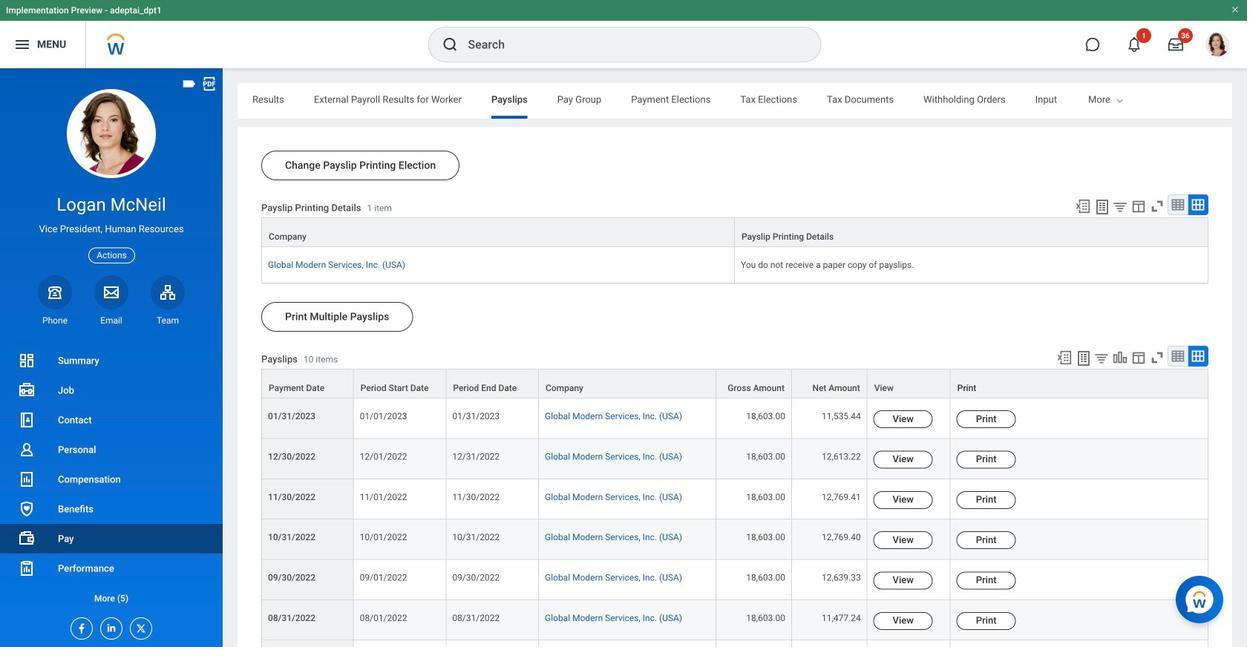 Task type: vqa. For each thing, say whether or not it's contained in the screenshot.
ninth Row from the top of the page
yes



Task type: describe. For each thing, give the bounding box(es) containing it.
8 row from the top
[[261, 560, 1209, 601]]

10 row from the top
[[261, 641, 1209, 648]]

performance image
[[18, 560, 36, 578]]

close environment banner image
[[1231, 5, 1240, 14]]

expand table image
[[1191, 349, 1206, 364]]

justify image
[[13, 36, 31, 53]]

2 row from the top
[[261, 247, 1209, 284]]

1 row from the top
[[261, 218, 1209, 248]]

2 cell from the left
[[447, 641, 539, 648]]

summary image
[[18, 352, 36, 370]]

profile logan mcneil image
[[1206, 33, 1230, 59]]

7 row from the top
[[261, 520, 1209, 560]]

export to worksheets image
[[1094, 198, 1112, 216]]

9 row from the top
[[261, 601, 1209, 641]]

fullscreen image
[[1149, 350, 1166, 366]]

team logan mcneil element
[[151, 315, 185, 327]]

benefits image
[[18, 500, 36, 518]]

4 cell from the left
[[717, 641, 792, 648]]

expand table image
[[1191, 198, 1206, 212]]

export to excel image
[[1057, 350, 1073, 366]]

click to view/edit grid preferences image
[[1131, 198, 1147, 215]]

email logan mcneil element
[[94, 315, 128, 327]]

toolbar for 8th row from the bottom of the page
[[1050, 346, 1209, 369]]

4 row from the top
[[261, 399, 1209, 439]]

job image
[[18, 382, 36, 399]]



Task type: locate. For each thing, give the bounding box(es) containing it.
table image left expand table icon at the right
[[1171, 198, 1186, 212]]

phone logan mcneil element
[[38, 315, 72, 327]]

row header
[[261, 641, 354, 648]]

2 table image from the top
[[1171, 349, 1186, 364]]

cell
[[354, 641, 447, 648], [447, 641, 539, 648], [539, 641, 717, 648], [717, 641, 792, 648], [792, 641, 868, 648], [868, 641, 951, 648], [951, 641, 1209, 648]]

0 vertical spatial table image
[[1171, 198, 1186, 212]]

tab list
[[238, 83, 1248, 119]]

0 vertical spatial toolbar
[[1069, 195, 1209, 218]]

notifications large image
[[1127, 37, 1142, 52]]

tag image
[[181, 76, 198, 92]]

3 cell from the left
[[539, 641, 717, 648]]

1 vertical spatial toolbar
[[1050, 346, 1209, 369]]

facebook image
[[71, 619, 88, 635]]

inbox large image
[[1169, 37, 1184, 52]]

5 cell from the left
[[792, 641, 868, 648]]

5 row from the top
[[261, 439, 1209, 480]]

export to excel image
[[1075, 198, 1092, 215]]

navigation pane region
[[0, 68, 223, 648]]

3 row from the top
[[261, 369, 1209, 399]]

banner
[[0, 0, 1248, 68]]

6 row from the top
[[261, 480, 1209, 520]]

click to view/edit grid preferences image
[[1131, 350, 1147, 366]]

mail image
[[102, 283, 120, 301]]

list
[[0, 346, 223, 613]]

table image
[[1171, 198, 1186, 212], [1171, 349, 1186, 364]]

x image
[[131, 619, 147, 635]]

select to filter grid data image
[[1094, 351, 1110, 366]]

toolbar for 10th row from the bottom
[[1069, 195, 1209, 218]]

1 vertical spatial table image
[[1171, 349, 1186, 364]]

table image for expand table icon at the right
[[1171, 198, 1186, 212]]

pay image
[[18, 530, 36, 548]]

6 cell from the left
[[868, 641, 951, 648]]

contact image
[[18, 411, 36, 429]]

export to worksheets image
[[1075, 350, 1093, 368]]

7 cell from the left
[[951, 641, 1209, 648]]

fullscreen image
[[1149, 198, 1166, 215]]

table image for expand table image
[[1171, 349, 1186, 364]]

column header
[[261, 218, 735, 248]]

1 table image from the top
[[1171, 198, 1186, 212]]

select to filter grid data image
[[1112, 199, 1129, 215]]

compensation image
[[18, 471, 36, 489]]

toolbar
[[1069, 195, 1209, 218], [1050, 346, 1209, 369]]

search image
[[441, 36, 459, 53]]

linkedin image
[[101, 619, 117, 634]]

view printable version (pdf) image
[[201, 76, 218, 92]]

phone image
[[45, 283, 65, 301]]

personal image
[[18, 441, 36, 459]]

view team image
[[159, 283, 177, 301]]

row
[[261, 218, 1209, 248], [261, 247, 1209, 284], [261, 369, 1209, 399], [261, 399, 1209, 439], [261, 439, 1209, 480], [261, 480, 1209, 520], [261, 520, 1209, 560], [261, 560, 1209, 601], [261, 601, 1209, 641], [261, 641, 1209, 648]]

1 cell from the left
[[354, 641, 447, 648]]

table image left expand table image
[[1171, 349, 1186, 364]]

Search Workday  search field
[[468, 28, 790, 61]]



